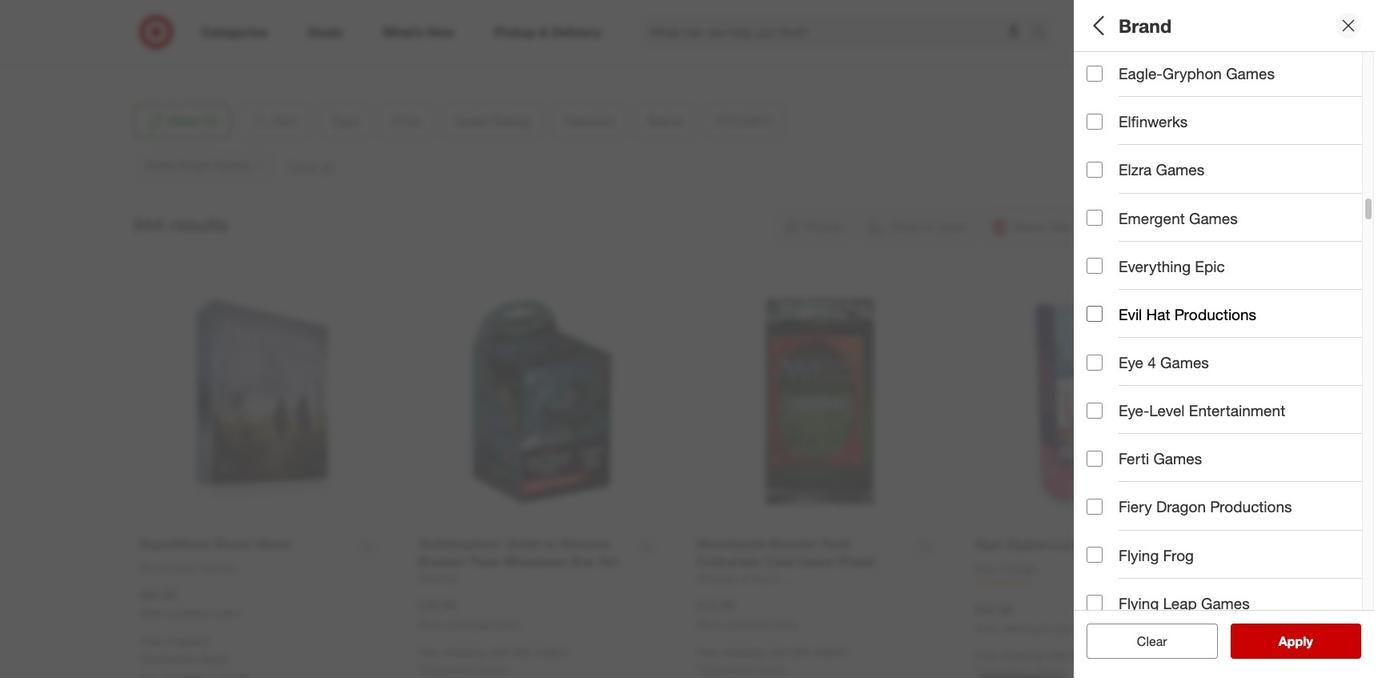 Task type: describe. For each thing, give the bounding box(es) containing it.
card
[[1162, 84, 1187, 97]]

$18.99
[[418, 598, 456, 614]]

flying for flying frog
[[1119, 546, 1159, 564]]

filters
[[1114, 14, 1164, 37]]

eye 4 games
[[1119, 353, 1209, 372]]

$18.99 when purchased online
[[418, 598, 520, 631]]

with for $20.99
[[1047, 649, 1067, 663]]

$50;
[[1241, 140, 1262, 153]]

Emergent Games checkbox
[[1087, 210, 1103, 226]]

collectible
[[1232, 84, 1285, 97]]

hat
[[1147, 305, 1170, 323]]

results for 944 results
[[169, 213, 229, 236]]

results for see results
[[1289, 633, 1330, 650]]

orders* for $20.99
[[1092, 649, 1128, 663]]

when for $18.99
[[418, 619, 443, 631]]

level
[[1150, 401, 1185, 420]]

free shipping * * exclusions apply.
[[139, 635, 230, 665]]

online for $15.95
[[773, 619, 799, 631]]

$35 for $20.99
[[1071, 649, 1089, 663]]

shipping for $15.95
[[722, 646, 765, 659]]

rating
[[1134, 181, 1181, 199]]

* down $15.95
[[697, 662, 701, 676]]

free for $18.99
[[418, 646, 440, 659]]

emergent
[[1119, 209, 1185, 227]]

elfinwerks
[[1119, 112, 1188, 131]]

Evil Hat Productions checkbox
[[1087, 306, 1103, 322]]

fitchburg
[[146, 29, 193, 43]]

orders* for $15.95
[[813, 646, 849, 659]]

all
[[1087, 14, 1109, 37]]

technology;
[[1141, 308, 1201, 321]]

leap
[[1163, 594, 1197, 612]]

eye-level entertainment
[[1119, 401, 1286, 420]]

,
[[193, 29, 196, 43]]

hr
[[1097, 308, 1109, 321]]

2835 commerce park drive fitchburg , wi 53719 us
[[146, 13, 285, 59]]

all filters dialog
[[1074, 0, 1374, 678]]

commerce
[[174, 13, 230, 27]]

$25
[[1203, 140, 1221, 153]]

wi
[[199, 29, 212, 43]]

1
[[1025, 578, 1030, 590]]

flying leap games
[[1119, 594, 1250, 612]]

2
[[1369, 308, 1374, 321]]

apply. for $15.95
[[757, 662, 787, 676]]

Flying Frog checkbox
[[1087, 547, 1103, 563]]

25th
[[1204, 308, 1226, 321]]

944 results
[[133, 213, 229, 236]]

ferti games
[[1119, 450, 1202, 468]]

clear for clear
[[1137, 633, 1167, 650]]

apply. inside free shipping * * exclusions apply.
[[200, 651, 230, 665]]

new
[[1087, 252, 1109, 265]]

$15.95 when purchased online
[[697, 598, 799, 631]]

purchased for $20.99
[[1003, 623, 1049, 635]]

$35 for $18.99
[[513, 646, 531, 659]]

when for $20.99
[[975, 623, 1000, 635]]

when for $84.95
[[139, 608, 164, 620]]

exclusions apply. button for $15.95
[[701, 661, 787, 677]]

see results
[[1262, 633, 1330, 650]]

us
[[146, 45, 162, 59]]

all
[[1163, 633, 1175, 650]]

entertainment
[[1189, 401, 1286, 420]]

Flying Leap Games checkbox
[[1087, 595, 1103, 611]]

games; inside the "brand 0-hr art & technology; 25th century games; 2f-spiele; 2"
[[1273, 308, 1312, 321]]

clear all button
[[1087, 624, 1218, 659]]

* down $84.95 when purchased online
[[207, 635, 211, 648]]

$25;
[[1179, 140, 1200, 153]]

price $0  –  $15; $15  –  $25; $25  –  $50; $50  –  $100; $100  –  
[[1087, 119, 1374, 153]]

apply button
[[1231, 624, 1361, 659]]

purchased for $15.95
[[724, 619, 770, 631]]

all filters
[[1087, 14, 1164, 37]]

century
[[1229, 308, 1269, 321]]

1 link
[[975, 577, 1223, 591]]

exclusions for $18.99
[[422, 662, 476, 676]]

games right ferti
[[1154, 450, 1202, 468]]

ferti
[[1119, 450, 1149, 468]]

flying frog
[[1119, 546, 1194, 564]]

see results button
[[1231, 624, 1361, 659]]

exclusions for $15.95
[[701, 662, 754, 676]]

art
[[1112, 308, 1127, 321]]

Fiery Dragon Productions checkbox
[[1087, 499, 1103, 515]]

$15.95
[[697, 598, 735, 614]]

spiele;
[[1332, 308, 1366, 321]]

everything
[[1119, 257, 1191, 275]]

brand for brand 0-hr art & technology; 25th century games; 2f-spiele; 2
[[1087, 287, 1130, 306]]

exclusions apply. button for $18.99
[[422, 661, 509, 677]]

type
[[1087, 63, 1121, 81]]

out
[[1173, 403, 1195, 421]]

include
[[1119, 403, 1169, 421]]

with for $18.99
[[489, 646, 510, 659]]

of
[[1199, 403, 1212, 421]]

epic
[[1195, 257, 1225, 275]]

free shipping with $35 orders* * exclusions apply. for $18.99
[[418, 646, 571, 676]]

$20.99
[[975, 601, 1014, 617]]

0 horizontal spatial games;
[[1120, 84, 1159, 97]]

$35 for $15.95
[[792, 646, 810, 659]]

orders* for $18.99
[[534, 646, 571, 659]]

include out of stock
[[1119, 403, 1254, 421]]

games right the 4
[[1161, 353, 1209, 372]]

games down $25;
[[1156, 161, 1205, 179]]

* down $84.95
[[139, 651, 143, 665]]

shipping for $18.99
[[443, 646, 486, 659]]

see
[[1262, 633, 1285, 650]]

Eagle-Gryphon Games checkbox
[[1087, 65, 1103, 81]]

1 horizontal spatial games;
[[1190, 84, 1229, 97]]

search
[[1025, 25, 1064, 41]]



Task type: vqa. For each thing, say whether or not it's contained in the screenshot.
the online related to $15.95
yes



Task type: locate. For each thing, give the bounding box(es) containing it.
exclusions apply. button down $18.99 when purchased online
[[422, 661, 509, 677]]

apply. down $84.95 when purchased online
[[200, 651, 230, 665]]

orders*
[[534, 646, 571, 659], [813, 646, 849, 659], [1092, 649, 1128, 663]]

purchased inside $84.95 when purchased online
[[167, 608, 213, 620]]

with down $18.99 when purchased online
[[489, 646, 510, 659]]

games; down eagle-gryphon games
[[1190, 84, 1229, 97]]

with down $15.95 when purchased online
[[768, 646, 789, 659]]

featured
[[1087, 231, 1151, 250]]

brand dialog
[[1074, 0, 1374, 678]]

0 horizontal spatial results
[[169, 213, 229, 236]]

flying up clear all
[[1119, 594, 1159, 612]]

free
[[139, 635, 162, 648], [418, 646, 440, 659], [697, 646, 719, 659], [975, 649, 998, 663]]

price
[[1087, 119, 1124, 137]]

eye
[[1119, 353, 1144, 372]]

fpo/apo button
[[1087, 332, 1374, 388]]

1 horizontal spatial free shipping with $35 orders* * exclusions apply.
[[697, 646, 849, 676]]

online
[[215, 608, 241, 620], [494, 619, 520, 631], [773, 619, 799, 631], [1051, 623, 1077, 635]]

2 horizontal spatial exclusions apply. button
[[701, 661, 787, 677]]

when down $15.95
[[697, 619, 722, 631]]

Elfinwerks checkbox
[[1087, 114, 1103, 130]]

$35 down flying leap games option
[[1071, 649, 1089, 663]]

free down $84.95
[[139, 635, 162, 648]]

2 horizontal spatial with
[[1047, 649, 1067, 663]]

clear down the leap
[[1137, 633, 1167, 650]]

purchased for $18.99
[[446, 619, 491, 631]]

guest rating button
[[1087, 164, 1374, 220]]

dragon
[[1156, 498, 1206, 516]]

Include out of stock checkbox
[[1087, 404, 1103, 420]]

1 horizontal spatial with
[[768, 646, 789, 659]]

games;
[[1120, 84, 1159, 97], [1190, 84, 1229, 97], [1273, 308, 1312, 321]]

shipping down $84.95 when purchased online
[[165, 635, 207, 648]]

guest
[[1087, 181, 1130, 199]]

free for $15.95
[[697, 646, 719, 659]]

purchased inside $15.95 when purchased online
[[724, 619, 770, 631]]

park
[[233, 13, 256, 27]]

brand right all
[[1119, 14, 1172, 37]]

frog
[[1163, 546, 1194, 564]]

everything epic
[[1119, 257, 1225, 275]]

when
[[139, 608, 164, 620], [418, 619, 443, 631], [697, 619, 722, 631], [975, 623, 1000, 635]]

2 horizontal spatial games;
[[1273, 308, 1312, 321]]

free down $18.99
[[418, 646, 440, 659]]

0 vertical spatial productions
[[1175, 305, 1257, 323]]

eagle-gryphon games
[[1119, 64, 1275, 83]]

$84.95
[[139, 587, 178, 603]]

guest rating
[[1087, 181, 1181, 199]]

4
[[1148, 353, 1156, 372]]

brand up hr
[[1087, 287, 1130, 306]]

* down $18.99
[[418, 662, 422, 676]]

purchased inside $18.99 when purchased online
[[446, 619, 491, 631]]

productions for fiery dragon productions
[[1210, 498, 1292, 516]]

apply. down $18.99 when purchased online
[[479, 662, 509, 676]]

shipping down $18.99 when purchased online
[[443, 646, 486, 659]]

flying left frog
[[1119, 546, 1159, 564]]

brand
[[1119, 14, 1172, 37], [1087, 287, 1130, 306]]

when down $20.99
[[975, 623, 1000, 635]]

Eye-Level Entertainment checkbox
[[1087, 403, 1103, 419]]

stock
[[1216, 403, 1254, 421]]

1 vertical spatial productions
[[1210, 498, 1292, 516]]

shipping for $20.99
[[1001, 649, 1044, 663]]

online inside $84.95 when purchased online
[[215, 608, 241, 620]]

purchased down $20.99
[[1003, 623, 1049, 635]]

when down $84.95
[[139, 608, 164, 620]]

2 horizontal spatial orders*
[[1092, 649, 1128, 663]]

clear inside all filters dialog
[[1129, 633, 1159, 650]]

featured new
[[1087, 231, 1151, 265]]

$15;
[[1118, 140, 1139, 153]]

with down $20.99 when purchased online
[[1047, 649, 1067, 663]]

Everything Epic checkbox
[[1087, 258, 1103, 274]]

productions for evil hat productions
[[1175, 305, 1257, 323]]

exclusions down $18.99 when purchased online
[[422, 662, 476, 676]]

eagle-
[[1119, 64, 1163, 83]]

1 horizontal spatial exclusions
[[422, 662, 476, 676]]

shipping down $20.99 when purchased online
[[1001, 649, 1044, 663]]

with
[[489, 646, 510, 659], [768, 646, 789, 659], [1047, 649, 1067, 663]]

shipping
[[165, 635, 207, 648], [443, 646, 486, 659], [722, 646, 765, 659], [1001, 649, 1044, 663]]

0 horizontal spatial free shipping with $35 orders* * exclusions apply.
[[418, 646, 571, 676]]

clear
[[1129, 633, 1159, 650], [1137, 633, 1167, 650]]

$100;
[[1302, 140, 1329, 153]]

fiery
[[1119, 498, 1152, 516]]

elzra
[[1119, 161, 1152, 179]]

2 free shipping with $35 orders* * exclusions apply. from the left
[[697, 646, 849, 676]]

*
[[207, 635, 211, 648], [139, 651, 143, 665], [418, 662, 422, 676], [697, 662, 701, 676]]

free inside free shipping * * exclusions apply.
[[139, 635, 162, 648]]

Ferti Games checkbox
[[1087, 451, 1103, 467]]

purchased up free shipping * * exclusions apply. on the bottom left of page
[[167, 608, 213, 620]]

online for $18.99
[[494, 619, 520, 631]]

Eye 4 Games checkbox
[[1087, 354, 1103, 370]]

when inside $84.95 when purchased online
[[139, 608, 164, 620]]

1 clear from the left
[[1129, 633, 1159, 650]]

944
[[133, 213, 164, 236]]

0 horizontal spatial apply.
[[200, 651, 230, 665]]

games
[[1226, 64, 1275, 83], [1156, 161, 1205, 179], [1189, 209, 1238, 227], [1161, 353, 1209, 372], [1154, 450, 1202, 468], [1201, 594, 1250, 612]]

when inside $18.99 when purchased online
[[418, 619, 443, 631]]

0 vertical spatial flying
[[1119, 546, 1159, 564]]

exclusions
[[143, 651, 197, 665], [422, 662, 476, 676], [701, 662, 754, 676]]

clear inside brand 'dialog'
[[1137, 633, 1167, 650]]

free for $20.99
[[975, 649, 998, 663]]

games up collectible
[[1226, 64, 1275, 83]]

when inside $15.95 when purchased online
[[697, 619, 722, 631]]

free shipping with $35 orders* * exclusions apply. down $15.95 when purchased online
[[697, 646, 849, 676]]

purchased
[[167, 608, 213, 620], [446, 619, 491, 631], [724, 619, 770, 631], [1003, 623, 1049, 635]]

exclusions apply. button down $84.95 when purchased online
[[143, 650, 230, 666]]

clear button
[[1087, 624, 1218, 659]]

flying for flying leap games
[[1119, 594, 1159, 612]]

1 horizontal spatial exclusions apply. button
[[422, 661, 509, 677]]

1 horizontal spatial $35
[[792, 646, 810, 659]]

results inside button
[[1289, 633, 1330, 650]]

$20.99 when purchased online
[[975, 601, 1077, 635]]

2 horizontal spatial apply.
[[757, 662, 787, 676]]

&
[[1131, 308, 1138, 321]]

games up epic
[[1189, 209, 1238, 227]]

apply. down $15.95 when purchased online
[[757, 662, 787, 676]]

free shipping with $35 orders* * exclusions apply.
[[418, 646, 571, 676], [697, 646, 849, 676]]

$84.95 when purchased online
[[139, 587, 241, 620]]

2 flying from the top
[[1119, 594, 1159, 612]]

shipping down $15.95 when purchased online
[[722, 646, 765, 659]]

gryphon
[[1163, 64, 1222, 83]]

brand for brand
[[1119, 14, 1172, 37]]

games right the leap
[[1201, 594, 1250, 612]]

Elzra Games checkbox
[[1087, 162, 1103, 178]]

apply
[[1279, 633, 1313, 650]]

with for $15.95
[[768, 646, 789, 659]]

1 flying from the top
[[1119, 546, 1159, 564]]

results right 944
[[169, 213, 229, 236]]

free shipping with $35 orders*
[[975, 649, 1128, 663]]

eye-
[[1119, 401, 1150, 420]]

$35 down $18.99 when purchased online
[[513, 646, 531, 659]]

0 horizontal spatial exclusions
[[143, 651, 197, 665]]

clear all
[[1129, 633, 1175, 650]]

evil hat productions
[[1119, 305, 1257, 323]]

online for $20.99
[[1051, 623, 1077, 635]]

purchased for $84.95
[[167, 608, 213, 620]]

purchased down $18.99
[[446, 619, 491, 631]]

0 horizontal spatial with
[[489, 646, 510, 659]]

online for $84.95
[[215, 608, 241, 620]]

1 vertical spatial results
[[1289, 633, 1330, 650]]

free shipping with $35 orders* * exclusions apply. down $18.99 when purchased online
[[418, 646, 571, 676]]

ga
[[1364, 84, 1374, 97]]

1 vertical spatial brand
[[1087, 287, 1130, 306]]

exclusions apply. button down $15.95 when purchased online
[[701, 661, 787, 677]]

exclusions down $84.95 when purchased online
[[143, 651, 197, 665]]

0-
[[1087, 308, 1097, 321]]

2 horizontal spatial exclusions
[[701, 662, 754, 676]]

free shipping with $35 orders* * exclusions apply. for $15.95
[[697, 646, 849, 676]]

games; down eagle-
[[1120, 84, 1159, 97]]

0 horizontal spatial orders*
[[534, 646, 571, 659]]

0 horizontal spatial exclusions apply. button
[[143, 650, 230, 666]]

free down $15.95
[[697, 646, 719, 659]]

2835
[[146, 13, 171, 27]]

1 horizontal spatial apply.
[[479, 662, 509, 676]]

emergent games
[[1119, 209, 1238, 227]]

search button
[[1025, 14, 1064, 53]]

online inside $15.95 when purchased online
[[773, 619, 799, 631]]

2 horizontal spatial $35
[[1071, 649, 1089, 663]]

when down $18.99
[[418, 619, 443, 631]]

0 vertical spatial brand
[[1119, 14, 1172, 37]]

1 free shipping with $35 orders* * exclusions apply. from the left
[[418, 646, 571, 676]]

1 horizontal spatial results
[[1289, 633, 1330, 650]]

brand inside brand 'dialog'
[[1119, 14, 1172, 37]]

free down $20.99
[[975, 649, 998, 663]]

fiery dragon productions
[[1119, 498, 1292, 516]]

flying
[[1119, 546, 1159, 564], [1119, 594, 1159, 612]]

games; left 2f-
[[1273, 308, 1312, 321]]

apply. for $18.99
[[479, 662, 509, 676]]

2 clear from the left
[[1137, 633, 1167, 650]]

board
[[1087, 84, 1117, 97]]

fpo/apo
[[1087, 349, 1156, 367]]

shipping inside free shipping * * exclusions apply.
[[165, 635, 207, 648]]

1 horizontal spatial orders*
[[813, 646, 849, 659]]

type board games; card games; collectible trading cards; ga
[[1087, 63, 1374, 97]]

cards;
[[1327, 84, 1360, 97]]

$15
[[1142, 140, 1160, 153]]

online inside $20.99 when purchased online
[[1051, 623, 1077, 635]]

53719
[[215, 29, 247, 43]]

0 horizontal spatial $35
[[513, 646, 531, 659]]

1 vertical spatial flying
[[1119, 594, 1159, 612]]

What can we help you find? suggestions appear below search field
[[640, 14, 1036, 50]]

brand inside the "brand 0-hr art & technology; 25th century games; 2f-spiele; 2"
[[1087, 287, 1130, 306]]

purchased down $15.95
[[724, 619, 770, 631]]

clear for clear all
[[1129, 633, 1159, 650]]

$0
[[1087, 140, 1099, 153]]

trading
[[1288, 84, 1324, 97]]

elzra games
[[1119, 161, 1205, 179]]

clear left all
[[1129, 633, 1159, 650]]

exclusions down $15.95 when purchased online
[[701, 662, 754, 676]]

drive
[[259, 13, 285, 27]]

online inside $18.99 when purchased online
[[494, 619, 520, 631]]

purchased inside $20.99 when purchased online
[[1003, 623, 1049, 635]]

evil
[[1119, 305, 1142, 323]]

exclusions inside free shipping * * exclusions apply.
[[143, 651, 197, 665]]

when inside $20.99 when purchased online
[[975, 623, 1000, 635]]

results right see
[[1289, 633, 1330, 650]]

$35 down $15.95 when purchased online
[[792, 646, 810, 659]]

$100
[[1332, 140, 1357, 153]]

when for $15.95
[[697, 619, 722, 631]]

0 vertical spatial results
[[169, 213, 229, 236]]



